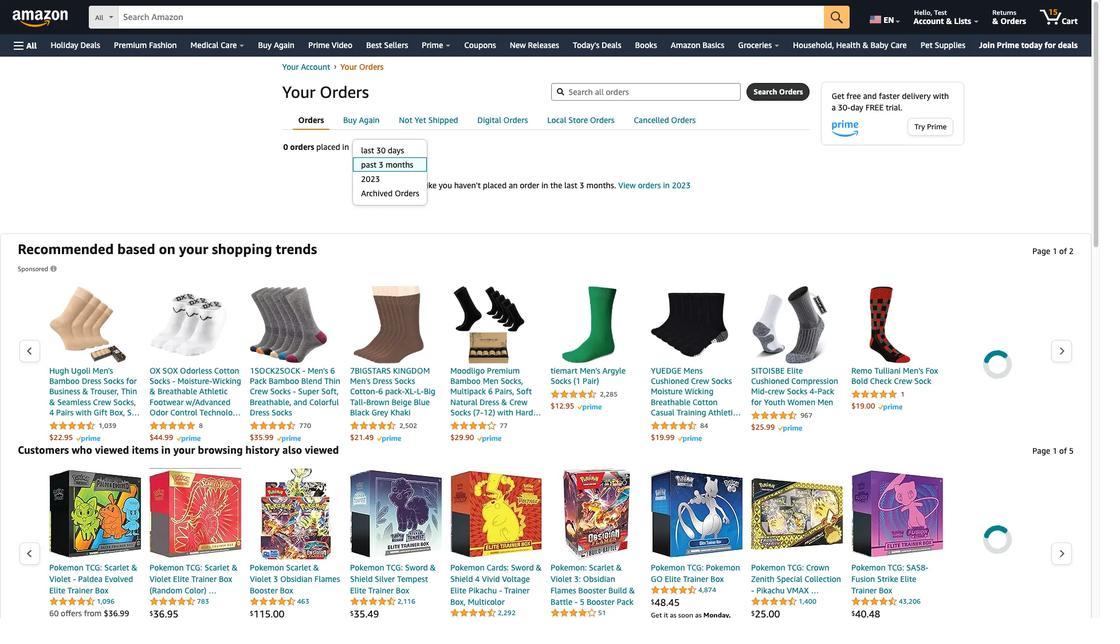 Task type: describe. For each thing, give the bounding box(es) containing it.
elite inside pokemon cards: sword & shield 4 vivid voltage elite pikachu - trainer box, multicolor
[[450, 586, 467, 596]]

- left super
[[293, 387, 296, 397]]

4 inside hugh ugoli men's bamboo dress socks for business & trouser, thin & seamless crew socks, 4 pairs with gift box, s…
[[49, 408, 54, 418]]

pokemon for pokemon cards: sword & shield 4 vivid voltage elite pikachu - trainer box, multicolor
[[450, 563, 485, 573]]

fox
[[926, 366, 938, 376]]

elite inside pokemon tcg: scarlet & violet elite trainer box (random color) …
[[173, 575, 189, 585]]

elite inside pokemon tcg: sword & shield silver tempest elite trainer box
[[350, 586, 366, 596]]

socks inside moodligo premium bamboo men socks, multipack 6 pairs, soft natural dress & crew socks (7-12) with hard…
[[450, 408, 471, 418]]

$ link for box
[[250, 609, 342, 619]]

ox sox odorless cotton socks - moisture-wicking & breathable athletic footwear w/advanced odor control technology, 3 pairs image
[[150, 287, 227, 364]]

orders tab
[[293, 112, 330, 130]]

and inside 1sock2sock - men's 6 pack bamboo blend thin crew socks - super soft, breathable, and colorful dress socks
[[294, 397, 307, 407]]

1 previous image from the top
[[26, 347, 33, 356]]

order
[[520, 181, 539, 190]]

amazon
[[671, 40, 701, 50]]

5 inside pokemon: scarlet & violet 3: obsidian flames booster build & battle - 5 booster pack
[[580, 598, 585, 608]]

haven't
[[454, 181, 481, 190]]

new releases
[[510, 40, 559, 50]]

get free and faster delivery with a 30-day free trial.
[[832, 91, 949, 112]]

$ for pokemon tcg: scarlet & violet elite trainer box (random color) …
[[150, 610, 153, 618]]

tiemart men's argyle socks (1 pair)
[[551, 366, 626, 386]]

colorful
[[309, 397, 339, 407]]

not
[[399, 115, 413, 125]]

history
[[245, 444, 280, 457]]

household, health & baby care
[[793, 40, 907, 50]]

2,502 link
[[350, 421, 417, 432]]

0 vertical spatial your
[[179, 241, 208, 257]]

customers who viewed items in your browsing history also viewed
[[18, 444, 339, 457]]

967 link
[[751, 410, 813, 422]]

youth
[[764, 397, 786, 407]]

booster up 51
[[587, 598, 615, 608]]

4 inside pokemon cards: sword & shield 4 vivid voltage elite pikachu - trainer box, multicolor
[[475, 575, 480, 585]]

local store orders link
[[542, 112, 620, 129]]

men inside sitoisbe elite cushioned compression mid-crew socks 4-pack for youth women men
[[818, 397, 833, 407]]

pokemon cards: sword & shield 4 vivid voltage elite pikachu - trainer box, multicolor link
[[450, 563, 542, 609]]

pikachu inside pokemon cards: sword & shield 4 vivid voltage elite pikachu - trainer box, multicolor
[[469, 586, 497, 596]]

account inside navigation navigation
[[914, 16, 944, 26]]

past 3 months button
[[354, 140, 423, 156]]

4,874
[[699, 586, 716, 595]]

amazon image
[[13, 10, 68, 28]]

pack-
[[385, 387, 405, 397]]

search all orders element
[[551, 83, 741, 101]]

pokemon tcg: scarlet & violet - paldea evolved elite trainer box image
[[49, 469, 141, 561]]

moisture-
[[178, 377, 212, 386]]

breathable,
[[250, 397, 291, 407]]

kingdom
[[393, 366, 430, 376]]

box, inside pokemon cards: sword & shield 4 vivid voltage elite pikachu - trainer box, multicolor
[[450, 598, 466, 608]]

scarlet inside pokemon tcg: scarlet & violet - paldea evolved elite trainer box
[[104, 563, 129, 573]]

shopping
[[212, 241, 272, 257]]

crew inside 1sock2sock - men's 6 pack bamboo blend thin crew socks - super soft, breathable, and colorful dress socks
[[250, 387, 268, 397]]

All search field
[[89, 6, 850, 30]]

$44.99
[[150, 433, 173, 442]]

footwear
[[150, 397, 184, 407]]

breathable inside ox sox odorless cotton socks - moisture-wicking & breathable athletic footwear w/advanced odor control technolo…
[[158, 387, 197, 397]]

for inside hugh ugoli men's bamboo dress socks for business & trouser, thin & seamless crew socks, 4 pairs with gift box, s…
[[126, 377, 137, 386]]

page for customers who viewed items in your browsing history also viewed
[[1033, 446, 1051, 456]]

yet
[[415, 115, 426, 125]]

2 viewed from the left
[[305, 444, 339, 457]]

cushioned for moisture
[[651, 377, 689, 386]]

pet
[[921, 40, 933, 50]]

medical care link
[[184, 37, 251, 53]]

pokemon tcg: sas8- fusion strike elite trainer box image
[[852, 469, 943, 561]]

sellers
[[384, 40, 408, 50]]

tulliani
[[875, 366, 901, 376]]

a
[[832, 103, 836, 112]]

holiday deals
[[51, 40, 100, 50]]

0 vertical spatial buy again link
[[251, 37, 301, 53]]

orders inside the your account › your orders
[[359, 62, 384, 72]]

scarlet inside pokemon tcg: scarlet & violet elite trainer box (random color) …
[[205, 563, 230, 573]]

45
[[669, 597, 680, 609]]

not yet shipped
[[399, 115, 458, 125]]

violet inside pokemon: scarlet & violet 3: obsidian flames booster build & battle - 5 booster pack
[[551, 575, 572, 585]]

deals for holiday deals
[[80, 40, 100, 50]]

& inside moodligo premium bamboo men socks, multipack 6 pairs, soft natural dress & crew socks (7-12) with hard…
[[501, 397, 507, 407]]

& inside ox sox odorless cotton socks - moisture-wicking & breathable athletic footwear w/advanced odor control technolo…
[[150, 387, 155, 397]]

1sock2sock - men's 6 pack bamboo blend thin crew socks - super soft, breathable, and colorful dress socks
[[250, 366, 340, 418]]

wicking inside ox sox odorless cotton socks - moisture-wicking & breathable athletic footwear w/advanced odor control technolo…
[[212, 377, 241, 386]]

tab list containing orders
[[293, 112, 810, 130]]

all inside button
[[26, 40, 37, 50]]

list item for next image
[[952, 469, 1044, 612]]

of for customers who viewed items in your browsing history also viewed
[[1060, 446, 1067, 456]]

buy inside navigation navigation
[[258, 40, 272, 50]]

elite inside sitoisbe elite cushioned compression mid-crew socks 4-pack for youth women men
[[787, 366, 803, 376]]

- inside pokemon cards: sword & shield 4 vivid voltage elite pikachu - trainer box, multicolor
[[499, 586, 502, 596]]

archived
[[361, 189, 393, 198]]

your for your account › your orders
[[282, 62, 299, 72]]

1 horizontal spatial 2023
[[672, 181, 691, 190]]

pokemon tcg: pokemon go elite trainer box link
[[651, 563, 743, 586]]

prime video
[[308, 40, 353, 50]]

1 inside list
[[899, 391, 905, 399]]

prime right try
[[927, 122, 947, 131]]

shield for trainer
[[350, 575, 373, 585]]

again inside navigation navigation
[[274, 40, 295, 50]]

gift
[[94, 408, 108, 418]]

pikachu inside pokemon tcg: crown zenith special collection - pikachu vmax …
[[757, 586, 785, 596]]

casual
[[651, 408, 675, 418]]

trainer inside pokemon cards: sword & shield 4 vivid voltage elite pikachu - trainer box, multicolor
[[504, 586, 530, 596]]

your account › your orders
[[282, 61, 384, 72]]

$ for pokemon tcg: sword & shield silver tempest elite trainer box
[[350, 610, 354, 618]]

tempest
[[397, 575, 428, 585]]

your for your orders
[[282, 83, 316, 101]]

elite inside the pokemon tcg: sas8- fusion strike elite trainer box
[[901, 575, 917, 585]]

color)
[[185, 586, 207, 596]]

box inside pokemon scarlet & violet 3 obsidian flames booster box
[[280, 586, 293, 596]]

remo
[[852, 366, 873, 376]]

1 care from the left
[[221, 40, 237, 50]]

wicking inside yuedge mens cushioned crew socks moisture wicking breathable cotton casual training athleti…
[[685, 387, 714, 397]]

51 link
[[551, 608, 606, 619]]

4,874 link
[[651, 585, 716, 597]]

store
[[569, 115, 588, 125]]

natural
[[450, 397, 478, 407]]

pokemon for pokemon tcg: pokemon go elite trainer box
[[651, 563, 685, 573]]

pokemon:
[[551, 563, 587, 573]]

khaki
[[391, 408, 411, 418]]

$35.99 link
[[250, 433, 301, 443]]

socks up "breathable,"
[[270, 387, 291, 397]]

sponsored button
[[18, 264, 58, 275]]

84 link
[[651, 421, 708, 432]]

… inside pokemon tcg: crown zenith special collection - pikachu vmax …
[[811, 586, 819, 596]]

prime inside join prime today for deals link
[[997, 40, 1019, 50]]

1 for customers who viewed items in your browsing history also viewed
[[1053, 446, 1057, 456]]

in down the $44.99
[[161, 444, 171, 457]]

remo tulliani men's fox bold check crew sock
[[852, 366, 938, 386]]

orders inside digital orders link
[[504, 115, 528, 125]]

go
[[651, 575, 663, 585]]

pack inside sitoisbe elite cushioned compression mid-crew socks 4-pack for youth women men
[[818, 387, 835, 397]]

& inside pokemon tcg: sword & shield silver tempest elite trainer box
[[430, 563, 436, 573]]

household,
[[793, 40, 834, 50]]

sitoisbe elite cushioned compression mid-crew socks 4-pack for youth women men link
[[751, 287, 843, 410]]

2023 link
[[353, 172, 427, 186]]

463
[[297, 598, 309, 606]]

3 inside button
[[376, 143, 381, 152]]

your right ›
[[340, 62, 357, 72]]

compression
[[792, 377, 838, 386]]

pack inside pokemon: scarlet & violet 3: obsidian flames booster build & battle - 5 booster pack
[[617, 598, 634, 608]]

none submit inside all "search field"
[[824, 6, 850, 29]]

breathable inside yuedge mens cushioned crew socks moisture wicking breathable cotton casual training athleti…
[[651, 397, 691, 407]]

based
[[117, 241, 155, 257]]

with inside get free and faster delivery with a 30-day free trial.
[[933, 91, 949, 101]]

amazon basics link
[[664, 37, 731, 53]]

socks inside sitoisbe elite cushioned compression mid-crew socks 4-pack for youth women men
[[787, 387, 808, 397]]

trial.
[[886, 103, 903, 112]]

hugh ugoli men's bamboo dress socks for business & trouser, thin & seamless crew socks, 4 pairs with gift box, s… link
[[49, 287, 141, 420]]

dress inside hugh ugoli men's bamboo dress socks for business & trouser, thin & seamless crew socks, 4 pairs with gift box, s…
[[82, 377, 101, 386]]

2 previous image from the top
[[26, 550, 33, 559]]

pokemon for pokemon tcg: crown zenith special collection - pikachu vmax …
[[751, 563, 786, 573]]

2
[[1069, 246, 1074, 256]]

on
[[159, 241, 175, 257]]

list box containing last 30 days
[[353, 143, 427, 201]]

list for next icon
[[41, 287, 1051, 444]]

account inside the your account › your orders
[[301, 62, 330, 72]]

supplies
[[935, 40, 966, 50]]

brown
[[366, 397, 390, 407]]

next image
[[1059, 550, 1065, 559]]

0 vertical spatial placed
[[316, 142, 340, 152]]

- inside pokemon tcg: crown zenith special collection - pikachu vmax …
[[751, 586, 755, 596]]

(random
[[150, 586, 183, 596]]

& inside pokemon tcg: scarlet & violet - paldea evolved elite trainer box
[[131, 563, 137, 573]]

1 vertical spatial placed
[[483, 181, 507, 190]]

tcg: for (random
[[186, 563, 202, 573]]

last inside last 30 days past 3 months 2023 archived orders
[[361, 146, 374, 155]]

next image
[[1059, 347, 1065, 356]]

sitoisbe elite cushioned compression mid-crew socks 4-pack for youth women men image
[[751, 287, 829, 364]]

amazon prime logo image
[[832, 120, 859, 137]]

with inside moodligo premium bamboo men socks, multipack 6 pairs, soft natural dress & crew socks (7-12) with hard…
[[498, 408, 514, 418]]

orders inside cancelled orders link
[[671, 115, 696, 125]]

releases
[[528, 40, 559, 50]]

holiday deals link
[[44, 37, 107, 53]]

odorless
[[180, 366, 212, 376]]

$12.95
[[551, 402, 574, 411]]

men inside moodligo premium bamboo men socks, multipack 6 pairs, soft natural dress & crew socks (7-12) with hard…
[[483, 377, 499, 386]]

pet supplies link
[[914, 37, 973, 53]]

yuedge mens cushioned crew socks moisture wicking breathable cotton casual training athleti…
[[651, 366, 741, 418]]

tcg: inside pokemon tcg: pokemon go elite trainer box
[[687, 563, 704, 573]]

recommended based on your shopping trends
[[18, 241, 317, 257]]

scarlet inside pokemon scarlet & violet 3 obsidian flames booster box
[[286, 563, 311, 573]]

0 horizontal spatial orders
[[290, 142, 314, 152]]

$ link for vmax
[[751, 609, 843, 619]]

health
[[836, 40, 861, 50]]

thin inside 1sock2sock - men's 6 pack bamboo blend thin crew socks - super soft, breathable, and colorful dress socks
[[324, 377, 340, 386]]

15
[[1049, 7, 1058, 17]]

yuedge
[[651, 366, 682, 376]]

books link
[[628, 37, 664, 53]]

trainer inside pokemon tcg: scarlet & violet elite trainer box (random color) …
[[191, 575, 217, 585]]

past 3 months link
[[353, 158, 427, 172]]

list item for next icon
[[952, 287, 1044, 444]]

trainer inside pokemon tcg: scarlet & violet - paldea evolved elite trainer box
[[68, 586, 93, 596]]

violet inside pokemon tcg: scarlet & violet elite trainer box (random color) …
[[150, 575, 171, 585]]

box inside pokemon tcg: pokemon go elite trainer box
[[711, 575, 724, 585]]

yuedge mens cushioned crew socks moisture wicking breathable cotton casual training athletic work socks for men 5-13, 6 pairs image
[[651, 287, 728, 364]]

orders down ›
[[320, 83, 369, 101]]

premium inside navigation navigation
[[114, 40, 147, 50]]

in left the
[[542, 181, 548, 190]]

in right view
[[663, 181, 670, 190]]

& inside pokemon scarlet & violet 3 obsidian flames booster box
[[313, 563, 319, 573]]

$22.95
[[49, 433, 73, 442]]

1 horizontal spatial 5
[[1069, 446, 1074, 456]]

$29.90 link
[[450, 433, 501, 443]]

& inside "returns & orders"
[[993, 16, 999, 26]]

1 for recommended based on your shopping trends
[[1053, 246, 1057, 256]]

your account link
[[282, 62, 330, 72]]

sponsored
[[18, 265, 48, 273]]

seamless
[[57, 397, 91, 407]]

socks inside 7bigstars kingdom men's dress socks cotton-6 pack-xl-l-big tall-brown beige blue black grey khaki
[[395, 377, 415, 386]]

local
[[547, 115, 566, 125]]

6 inside 1sock2sock - men's 6 pack bamboo blend thin crew socks - super soft, breathable, and colorful dress socks
[[330, 366, 335, 376]]

1 vertical spatial your
[[173, 444, 195, 457]]

pack inside 1sock2sock - men's 6 pack bamboo blend thin crew socks - super soft, breathable, and colorful dress socks
[[250, 377, 267, 386]]

$ for pokemon tcg: sas8- fusion strike elite trainer box
[[852, 610, 855, 618]]

deals for today's deals
[[602, 40, 622, 50]]

basics
[[703, 40, 725, 50]]

free
[[866, 103, 884, 112]]

returns & orders
[[993, 8, 1026, 26]]



Task type: vqa. For each thing, say whether or not it's contained in the screenshot.


Task type: locate. For each thing, give the bounding box(es) containing it.
2 vertical spatial pack
[[617, 598, 634, 608]]

1 horizontal spatial breathable
[[651, 397, 691, 407]]

orders right "0"
[[290, 142, 314, 152]]

0 horizontal spatial with
[[76, 408, 92, 418]]

buy inside tab list
[[343, 115, 357, 125]]

$ link down 1,400
[[751, 609, 843, 619]]

- down vivid
[[499, 586, 502, 596]]

crew up "breathable,"
[[250, 387, 268, 397]]

tiemart
[[551, 366, 578, 376]]

1 vertical spatial last
[[565, 181, 578, 190]]

box inside pokemon tcg: scarlet & violet elite trainer box (random color) …
[[219, 575, 232, 585]]

elite up 1,096 link
[[49, 586, 65, 596]]

1 viewed from the left
[[95, 444, 129, 457]]

socks up 770 link
[[272, 408, 292, 418]]

2 cushioned from the left
[[751, 377, 789, 386]]

2 vertical spatial 1
[[1053, 446, 1057, 456]]

elite down sas8-
[[901, 575, 917, 585]]

obsidian up 463
[[280, 575, 312, 585]]

- up blend
[[302, 366, 306, 376]]

all
[[95, 13, 103, 22], [26, 40, 37, 50]]

pokemon tcg: scarlet & violet - paldea evolved elite trainer box link
[[49, 563, 141, 597]]

1 vertical spatial months
[[386, 160, 413, 170]]

elite inside pokemon tcg: scarlet & violet - paldea evolved elite trainer box
[[49, 586, 65, 596]]

sword inside pokemon cards: sword & shield 4 vivid voltage elite pikachu - trainer box, multicolor
[[511, 563, 534, 573]]

0 vertical spatial 5
[[1069, 446, 1074, 456]]

cotton inside ox sox odorless cotton socks - moisture-wicking & breathable athletic footwear w/advanced odor control technolo…
[[214, 366, 239, 376]]

trainer up 1,096 link
[[68, 586, 93, 596]]

1 horizontal spatial deals
[[602, 40, 622, 50]]

1 vertical spatial 4
[[475, 575, 480, 585]]

hugh ugoli men's bamboo dress socks for business & trouser, thin & seamless crew socks, 4 pairs with gift box, s…
[[49, 366, 140, 418]]

2 of from the top
[[1060, 446, 1067, 456]]

violet inside pokemon scarlet & violet 3 obsidian flames booster box
[[250, 575, 271, 585]]

3 inside last 30 days past 3 months 2023 archived orders
[[379, 160, 384, 170]]

sword for cards:
[[511, 563, 534, 573]]

obsidian for build
[[583, 575, 615, 585]]

7bigstars kingdom men's dress socks cotton-6 pack-xl-l-big tall-brown beige blue black grey khaki image
[[350, 287, 428, 364]]

1 list from the top
[[41, 287, 1051, 444]]

$ down 463 "link"
[[250, 610, 254, 618]]

months.
[[587, 181, 616, 190]]

2 list from the top
[[41, 469, 1051, 619]]

orders up 0 orders placed in
[[298, 115, 324, 125]]

months inside button
[[383, 143, 409, 152]]

$ link down 783 on the left
[[150, 609, 241, 619]]

sword for tcg:
[[405, 563, 428, 573]]

0 orders placed in
[[283, 142, 349, 152]]

6 up brown
[[378, 387, 383, 397]]

socks inside tiemart men's argyle socks (1 pair)
[[551, 377, 571, 386]]

4 tcg: from the left
[[687, 563, 704, 573]]

join prime today for deals link
[[975, 38, 1083, 53]]

3 down the "30"
[[379, 160, 384, 170]]

socks down ox
[[150, 377, 170, 386]]

1 horizontal spatial buy again
[[343, 115, 380, 125]]

remo tulliani men's fox bold check crew sock image
[[852, 287, 929, 364]]

48
[[655, 597, 666, 609]]

breathable up the "footwear"
[[158, 387, 197, 397]]

4 violet from the left
[[551, 575, 572, 585]]

0 horizontal spatial pikachu
[[469, 586, 497, 596]]

0 vertical spatial 4
[[49, 408, 54, 418]]

pokemon for pokemon tcg: scarlet & violet - paldea evolved elite trainer box
[[49, 563, 83, 573]]

2 pokemon from the left
[[150, 563, 184, 573]]

0 horizontal spatial socks,
[[113, 397, 136, 407]]

0 horizontal spatial all
[[26, 40, 37, 50]]

multicolor
[[468, 598, 505, 608]]

Search all orders search field
[[551, 83, 741, 101]]

1 horizontal spatial wicking
[[685, 387, 714, 397]]

search image
[[557, 88, 565, 95]]

0 horizontal spatial 5
[[580, 598, 585, 608]]

shield inside pokemon cards: sword & shield 4 vivid voltage elite pikachu - trainer box, multicolor
[[450, 575, 473, 585]]

pokemon tcg: scarlet & violet elite trainer box (random color) …
[[150, 563, 238, 596]]

Try Prime submit
[[908, 119, 953, 135]]

tiemart men's argyle socks (1 pair) image
[[551, 287, 628, 364]]

buy again up your account link
[[258, 40, 295, 50]]

0 horizontal spatial breathable
[[158, 387, 197, 397]]

ox
[[150, 366, 160, 376]]

sword up voltage
[[511, 563, 534, 573]]

blend
[[301, 377, 322, 386]]

$19.00
[[852, 402, 875, 411]]

all button
[[9, 34, 42, 57]]

pokemon inside pokemon tcg: sword & shield silver tempest elite trainer box
[[350, 563, 384, 573]]

$ link for (random
[[150, 609, 241, 619]]

2 deals from the left
[[602, 40, 622, 50]]

argyle
[[603, 366, 626, 376]]

navigation navigation
[[0, 0, 1092, 57]]

dress inside moodligo premium bamboo men socks, multipack 6 pairs, soft natural dress & crew socks (7-12) with hard…
[[480, 397, 499, 407]]

1 horizontal spatial viewed
[[305, 444, 339, 457]]

tcg: inside pokemon tcg: scarlet & violet elite trainer box (random color) …
[[186, 563, 202, 573]]

1 $ link from the left
[[150, 609, 241, 619]]

0 horizontal spatial men
[[483, 377, 499, 386]]

0 horizontal spatial wicking
[[212, 377, 241, 386]]

wicking down mens
[[685, 387, 714, 397]]

0 horizontal spatial cushioned
[[651, 377, 689, 386]]

1 horizontal spatial obsidian
[[583, 575, 615, 585]]

6 left pairs,
[[488, 387, 493, 397]]

your right 'on'
[[179, 241, 208, 257]]

0
[[283, 142, 288, 152]]

pokemon up zenith
[[751, 563, 786, 573]]

1 vertical spatial list item
[[952, 469, 1044, 612]]

- up 51 link on the bottom right of page
[[575, 598, 578, 608]]

1 cushioned from the left
[[651, 377, 689, 386]]

fusion
[[852, 575, 875, 585]]

men's inside hugh ugoli men's bamboo dress socks for business & trouser, thin & seamless crew socks, 4 pairs with gift box, s…
[[93, 366, 113, 376]]

$ for pokemon tcg: crown zenith special collection - pikachu vmax …
[[751, 610, 755, 618]]

flames inside pokemon scarlet & violet 3 obsidian flames booster box
[[315, 575, 340, 585]]

$ down 2,116 link
[[350, 610, 354, 618]]

breathable down moisture at the bottom of page
[[651, 397, 691, 407]]

buy again inside navigation navigation
[[258, 40, 295, 50]]

0 vertical spatial socks,
[[501, 377, 523, 386]]

elite up "compression"
[[787, 366, 803, 376]]

dress inside 7bigstars kingdom men's dress socks cotton-6 pack-xl-l-big tall-brown beige blue black grey khaki
[[373, 377, 392, 386]]

join prime today for deals
[[979, 40, 1078, 50]]

2 list item from the top
[[952, 469, 1044, 612]]

0 vertical spatial again
[[274, 40, 295, 50]]

men down "compression"
[[818, 397, 833, 407]]

join
[[979, 40, 995, 50]]

2 obsidian from the left
[[583, 575, 615, 585]]

1 scarlet from the left
[[104, 563, 129, 573]]

scarlet up 463
[[286, 563, 311, 573]]

1 vertical spatial premium
[[487, 366, 520, 376]]

3 $ link from the left
[[350, 609, 442, 619]]

1 list item from the top
[[952, 287, 1044, 444]]

1 shield from the left
[[350, 575, 373, 585]]

premium left the fashion
[[114, 40, 147, 50]]

care right baby
[[891, 40, 907, 50]]

pokemon for pokemon tcg: sword & shield silver tempest elite trainer box
[[350, 563, 384, 573]]

pokemon tcg: sword & shield silver tempest elite trainer box image
[[350, 469, 442, 561]]

$ link down 463
[[250, 609, 342, 619]]

sox
[[163, 366, 178, 376]]

1 vertical spatial thin
[[121, 387, 137, 397]]

pokemon up fusion on the right
[[852, 563, 886, 573]]

view orders in 2023 link
[[618, 181, 691, 190]]

6 pokemon from the left
[[651, 563, 685, 573]]

Search Orders submit
[[748, 84, 809, 100]]

cushioned inside sitoisbe elite cushioned compression mid-crew socks 4-pack for youth women men
[[751, 377, 789, 386]]

amazon basics
[[671, 40, 725, 50]]

last right the
[[565, 181, 578, 190]]

care
[[221, 40, 237, 50], [891, 40, 907, 50]]

2 $ link from the left
[[250, 609, 342, 619]]

3 violet from the left
[[250, 575, 271, 585]]

4
[[49, 408, 54, 418], [475, 575, 480, 585]]

1 … from the left
[[209, 586, 217, 596]]

8 pokemon from the left
[[751, 563, 786, 573]]

for down mid-
[[751, 397, 762, 407]]

new releases link
[[503, 37, 566, 53]]

men's for -
[[308, 366, 328, 376]]

3:
[[574, 575, 581, 585]]

None submit
[[824, 6, 850, 29]]

2 pikachu from the left
[[757, 586, 785, 596]]

looks like you haven't placed an order in the last 3 months. view orders in 2023
[[401, 181, 691, 190]]

0 horizontal spatial viewed
[[95, 444, 129, 457]]

3 scarlet from the left
[[286, 563, 311, 573]]

5 $ link from the left
[[852, 609, 943, 619]]

1 horizontal spatial buy again link
[[338, 112, 385, 129]]

today's
[[573, 40, 600, 50]]

list box
[[353, 143, 427, 201]]

cotton up the training
[[693, 397, 718, 407]]

0 horizontal spatial and
[[294, 397, 307, 407]]

0 horizontal spatial deals
[[80, 40, 100, 50]]

box inside the pokemon tcg: sas8- fusion strike elite trainer box
[[879, 586, 893, 596]]

men's up trouser,
[[93, 366, 113, 376]]

2 bamboo from the left
[[269, 377, 299, 386]]

2 horizontal spatial pack
[[818, 387, 835, 397]]

1,039 link
[[49, 421, 116, 432]]

prime inside prime video link
[[308, 40, 330, 50]]

pokemon for pokemon tcg: scarlet & violet elite trainer box (random color) …
[[150, 563, 184, 573]]

$ inside $ 48 . 45
[[651, 599, 655, 606]]

1 vertical spatial again
[[359, 115, 380, 125]]

box, inside hugh ugoli men's bamboo dress socks for business & trouser, thin & seamless crew socks, 4 pairs with gift box, s…
[[110, 408, 125, 418]]

viewed right also
[[305, 444, 339, 457]]

odor
[[150, 408, 168, 418]]

page 1 of 2
[[1033, 246, 1074, 256]]

(7-
[[473, 408, 484, 418]]

violet inside pokemon tcg: scarlet & violet - paldea evolved elite trainer box
[[49, 575, 71, 585]]

tcg: up the 4,874
[[687, 563, 704, 573]]

crew inside yuedge mens cushioned crew socks moisture wicking breathable cotton casual training athleti…
[[691, 377, 709, 386]]

orders right cancelled
[[671, 115, 696, 125]]

socks
[[103, 377, 124, 386], [150, 377, 170, 386], [395, 377, 415, 386], [551, 377, 571, 386], [712, 377, 732, 386], [270, 387, 291, 397], [787, 387, 808, 397], [272, 408, 292, 418], [450, 408, 471, 418]]

6 for men's
[[378, 387, 383, 397]]

1 vertical spatial men
[[818, 397, 833, 407]]

again up your account link
[[274, 40, 295, 50]]

dress down the 7bigstars
[[373, 377, 392, 386]]

violet down pokemon:
[[551, 575, 572, 585]]

& inside pokemon cards: sword & shield 4 vivid voltage elite pikachu - trainer box, multicolor
[[536, 563, 542, 573]]

like
[[424, 181, 437, 190]]

0 horizontal spatial buy again link
[[251, 37, 301, 53]]

pack down "1sock2sock"
[[250, 377, 267, 386]]

1 obsidian from the left
[[280, 575, 312, 585]]

2,116 link
[[350, 597, 415, 608]]

9 pokemon from the left
[[852, 563, 886, 573]]

of for recommended based on your shopping trends
[[1060, 246, 1067, 256]]

care right medical at the top left of the page
[[221, 40, 237, 50]]

list
[[41, 287, 1051, 444], [41, 469, 1051, 619]]

page 1 of 5
[[1033, 446, 1074, 456]]

5 tcg: from the left
[[788, 563, 804, 573]]

tcg: for elite
[[86, 563, 102, 573]]

1 vertical spatial account
[[301, 62, 330, 72]]

1 vertical spatial buy again
[[343, 115, 380, 125]]

0 horizontal spatial for
[[126, 377, 137, 386]]

0 vertical spatial premium
[[114, 40, 147, 50]]

1 horizontal spatial last
[[565, 181, 578, 190]]

& inside pokemon tcg: scarlet & violet elite trainer box (random color) …
[[232, 563, 238, 573]]

list containing hugh ugoli men's bamboo dress socks for business & trouser, thin & seamless crew socks, 4 pairs with gift box, s…
[[41, 287, 1051, 444]]

cart
[[1062, 16, 1078, 26]]

1 horizontal spatial bamboo
[[269, 377, 299, 386]]

prime inside prime 'link'
[[422, 40, 443, 50]]

4 scarlet from the left
[[589, 563, 614, 573]]

0 vertical spatial wicking
[[212, 377, 241, 386]]

socks, inside moodligo premium bamboo men socks, multipack 6 pairs, soft natural dress & crew socks (7-12) with hard…
[[501, 377, 523, 386]]

0 vertical spatial flames
[[315, 575, 340, 585]]

months
[[383, 143, 409, 152], [386, 160, 413, 170]]

1 horizontal spatial 4
[[475, 575, 480, 585]]

6 inside moodligo premium bamboo men socks, multipack 6 pairs, soft natural dress & crew socks (7-12) with hard…
[[488, 387, 493, 397]]

trainer down voltage
[[504, 586, 530, 596]]

try prime
[[915, 122, 947, 131]]

trouser,
[[90, 387, 119, 397]]

1 horizontal spatial socks,
[[501, 377, 523, 386]]

tcg: up strike
[[888, 563, 905, 573]]

your down $44.99 "link"
[[173, 444, 195, 457]]

0 horizontal spatial box,
[[110, 408, 125, 418]]

shield for elite
[[450, 575, 473, 585]]

and inside get free and faster delivery with a 30-day free trial.
[[863, 91, 877, 101]]

and
[[863, 91, 877, 101], [294, 397, 307, 407]]

flames inside pokemon: scarlet & violet 3: obsidian flames booster build & battle - 5 booster pack
[[551, 586, 576, 596]]

pokemon tcg: pokemon go elite trainer box image
[[651, 469, 743, 561]]

who
[[72, 444, 92, 457]]

1 horizontal spatial 6
[[378, 387, 383, 397]]

Search Amazon text field
[[119, 6, 824, 28]]

6 up soft,
[[330, 366, 335, 376]]

bamboo inside moodligo premium bamboo men socks, multipack 6 pairs, soft natural dress & crew socks (7-12) with hard…
[[450, 377, 481, 386]]

viewed down 1,039
[[95, 444, 129, 457]]

0 vertical spatial for
[[1045, 40, 1056, 50]]

tcg: for trainer
[[386, 563, 403, 573]]

3 tcg: from the left
[[386, 563, 403, 573]]

&
[[946, 16, 952, 26], [993, 16, 999, 26], [863, 40, 869, 50], [82, 387, 88, 397], [150, 387, 155, 397], [49, 397, 55, 407], [501, 397, 507, 407], [131, 563, 137, 573], [232, 563, 238, 573], [313, 563, 319, 573], [430, 563, 436, 573], [536, 563, 542, 573], [616, 563, 622, 573], [629, 586, 635, 596]]

socks down tiemart
[[551, 377, 571, 386]]

orders down 2023 link
[[395, 189, 419, 198]]

men's up pair)
[[580, 366, 601, 376]]

crew inside remo tulliani men's fox bold check crew sock
[[894, 377, 912, 386]]

crew inside moodligo premium bamboo men socks, multipack 6 pairs, soft natural dress & crew socks (7-12) with hard…
[[509, 397, 528, 407]]

booster down 3:
[[578, 586, 606, 596]]

crown
[[806, 563, 830, 573]]

6 for bamboo
[[488, 387, 493, 397]]

pokemon up vivid
[[450, 563, 485, 573]]

socks inside hugh ugoli men's bamboo dress socks for business & trouser, thin & seamless crew socks, 4 pairs with gift box, s…
[[103, 377, 124, 386]]

5 pokemon from the left
[[450, 563, 485, 573]]

… inside pokemon tcg: scarlet & violet elite trainer box (random color) …
[[209, 586, 217, 596]]

pet supplies
[[921, 40, 966, 50]]

1 vertical spatial 5
[[580, 598, 585, 608]]

browsing
[[198, 444, 243, 457]]

7 pokemon from the left
[[706, 563, 740, 573]]

cotton inside yuedge mens cushioned crew socks moisture wicking breathable cotton casual training athleti…
[[693, 397, 718, 407]]

- inside pokemon: scarlet & violet 3: obsidian flames booster build & battle - 5 booster pack
[[575, 598, 578, 608]]

1 violet from the left
[[49, 575, 71, 585]]

pokemon: scarlet & violet 3: obsidian flames booster build & battle - 5 booster pack image
[[551, 469, 642, 561]]

0 vertical spatial past
[[360, 143, 375, 152]]

0 vertical spatial buy again
[[258, 40, 295, 50]]

the
[[550, 181, 562, 190]]

3 left months.
[[580, 181, 584, 190]]

dropdown image
[[413, 146, 419, 150]]

1 vertical spatial and
[[294, 397, 307, 407]]

1 pokemon from the left
[[49, 563, 83, 573]]

buy again inside tab list
[[343, 115, 380, 125]]

0 vertical spatial list
[[41, 287, 1051, 444]]

xl-
[[405, 387, 417, 397]]

crew
[[768, 387, 785, 397]]

orders right view
[[638, 181, 661, 190]]

account
[[914, 16, 944, 26], [301, 62, 330, 72]]

with up 1,039 link
[[76, 408, 92, 418]]

$ link down 43,206 link
[[852, 609, 943, 619]]

your orders
[[282, 83, 369, 101]]

2 care from the left
[[891, 40, 907, 50]]

account & lists
[[914, 16, 971, 26]]

1 horizontal spatial cotton
[[693, 397, 718, 407]]

2 shield from the left
[[450, 575, 473, 585]]

trainer up the color)
[[191, 575, 217, 585]]

w/advanced
[[186, 397, 231, 407]]

pokemon scarlet & violet 3 obsidian flames booster box
[[250, 563, 340, 596]]

dress down ugoli
[[82, 377, 101, 386]]

1 vertical spatial orders
[[638, 181, 661, 190]]

1 page from the top
[[1033, 246, 1051, 256]]

orders inside last 30 days past 3 months 2023 archived orders
[[395, 189, 419, 198]]

socks,
[[501, 377, 523, 386], [113, 397, 136, 407]]

trainer inside pokemon tcg: pokemon go elite trainer box
[[683, 575, 709, 585]]

cushioned for crew
[[751, 377, 789, 386]]

special
[[777, 575, 803, 585]]

sas8-
[[907, 563, 929, 573]]

1 vertical spatial 1
[[899, 391, 905, 399]]

deals right "holiday"
[[80, 40, 100, 50]]

flames
[[315, 575, 340, 585], [551, 586, 576, 596]]

1 horizontal spatial men
[[818, 397, 833, 407]]

flames for pokemon: scarlet & violet 3: obsidian flames booster build & battle - 5 booster pack
[[551, 586, 576, 596]]

also
[[282, 444, 302, 457]]

1 horizontal spatial …
[[811, 586, 819, 596]]

$19.99
[[651, 433, 675, 442]]

women
[[788, 397, 816, 407]]

1 vertical spatial past
[[361, 160, 377, 170]]

thin inside hugh ugoli men's bamboo dress socks for business & trouser, thin & seamless crew socks, 4 pairs with gift box, s…
[[121, 387, 137, 397]]

1 horizontal spatial and
[[863, 91, 877, 101]]

2 violet from the left
[[150, 575, 171, 585]]

lists
[[954, 16, 971, 26]]

in left the "30"
[[342, 142, 349, 152]]

sword up tempest
[[405, 563, 428, 573]]

fashion
[[149, 40, 177, 50]]

2 scarlet from the left
[[205, 563, 230, 573]]

2 tcg: from the left
[[186, 563, 202, 573]]

1 vertical spatial box,
[[450, 598, 466, 608]]

booster for 3
[[250, 586, 278, 596]]

box inside pokemon tcg: sword & shield silver tempest elite trainer box
[[396, 586, 409, 596]]

socks inside ox sox odorless cotton socks - moisture-wicking & breathable athletic footwear w/advanced odor control technolo…
[[150, 377, 170, 386]]

pokemon for pokemon scarlet & violet 3 obsidian flames booster box
[[250, 563, 284, 573]]

3 bamboo from the left
[[450, 377, 481, 386]]

pokemon for pokemon tcg: sas8- fusion strike elite trainer box
[[852, 563, 886, 573]]

6 inside 7bigstars kingdom men's dress socks cotton-6 pack-xl-l-big tall-brown beige blue black grey khaki
[[378, 387, 383, 397]]

$ link for trainer
[[350, 609, 442, 619]]

best
[[366, 40, 382, 50]]

$ link down 2,116
[[350, 609, 442, 619]]

obsidian right 3:
[[583, 575, 615, 585]]

past
[[360, 143, 375, 152], [361, 160, 377, 170]]

1sock2sock - men's 6 pack bamboo blend thin crew socks - super soft, breathable, and colorful dress socks image
[[250, 287, 327, 364]]

2 sword from the left
[[511, 563, 534, 573]]

last left the "30"
[[361, 146, 374, 155]]

orders right search
[[779, 87, 803, 96]]

pokemon inside pokemon tcg: scarlet & violet elite trainer box (random color) …
[[150, 563, 184, 573]]

months inside last 30 days past 3 months 2023 archived orders
[[386, 160, 413, 170]]

1 sword from the left
[[405, 563, 428, 573]]

list for next image
[[41, 469, 1051, 619]]

0 vertical spatial thin
[[324, 377, 340, 386]]

placed down orders tab
[[316, 142, 340, 152]]

$ down 1,400 link
[[751, 610, 755, 618]]

pikachu down zenith
[[757, 586, 785, 596]]

tcg: for vmax
[[788, 563, 804, 573]]

0 horizontal spatial placed
[[316, 142, 340, 152]]

3 pokemon from the left
[[250, 563, 284, 573]]

premium up pairs,
[[487, 366, 520, 376]]

1 vertical spatial of
[[1060, 446, 1067, 456]]

elite up 2,116 link
[[350, 586, 366, 596]]

3 inside pokemon scarlet & violet 3 obsidian flames booster box
[[273, 575, 278, 585]]

0 horizontal spatial last
[[361, 146, 374, 155]]

shield inside pokemon tcg: sword & shield silver tempest elite trainer box
[[350, 575, 373, 585]]

men's inside tiemart men's argyle socks (1 pair)
[[580, 366, 601, 376]]

0 horizontal spatial 6
[[330, 366, 335, 376]]

0 horizontal spatial pack
[[250, 377, 267, 386]]

cancelled orders
[[634, 115, 696, 125]]

2 page from the top
[[1033, 446, 1051, 456]]

trends
[[276, 241, 317, 257]]

43,206
[[899, 598, 921, 606]]

0 horizontal spatial account
[[301, 62, 330, 72]]

pokemon tcg: crown zenith special collection - pikachu vmax … image
[[751, 469, 843, 561]]

dress inside 1sock2sock - men's 6 pack bamboo blend thin crew socks - super soft, breathable, and colorful dress socks
[[250, 408, 270, 418]]

all up holiday deals
[[95, 13, 103, 22]]

booster for 3:
[[578, 586, 606, 596]]

1 horizontal spatial placed
[[483, 181, 507, 190]]

past inside last 30 days past 3 months 2023 archived orders
[[361, 160, 377, 170]]

moodligo premium bamboo men socks, multipack 6 pairs, soft natural dress & crew socks (7-12) with hardcase box, unisex image
[[450, 287, 528, 364]]

obsidian for box
[[280, 575, 312, 585]]

trainer
[[191, 575, 217, 585], [683, 575, 709, 585], [68, 586, 93, 596], [368, 586, 394, 596], [504, 586, 530, 596], [852, 586, 877, 596]]

last
[[361, 146, 374, 155], [565, 181, 578, 190]]

previous image
[[26, 347, 33, 356], [26, 550, 33, 559]]

your down your account link
[[282, 83, 316, 101]]

1 tcg: from the left
[[86, 563, 102, 573]]

cushioned down the sitoisbe
[[751, 377, 789, 386]]

0 vertical spatial and
[[863, 91, 877, 101]]

1,039
[[97, 422, 116, 430]]

1 vertical spatial previous image
[[26, 550, 33, 559]]

1 of from the top
[[1060, 246, 1067, 256]]

crew down soft
[[509, 397, 528, 407]]

3 left days
[[376, 143, 381, 152]]

1,096
[[97, 598, 115, 606]]

1 bamboo from the left
[[49, 377, 80, 386]]

test
[[934, 8, 947, 17]]

box, up 2,292 link
[[450, 598, 466, 608]]

crew
[[691, 377, 709, 386], [894, 377, 912, 386], [250, 387, 268, 397], [93, 397, 111, 407], [509, 397, 528, 407]]

list containing 48
[[41, 469, 1051, 619]]

pokemon tcg: scarlet & violet elite trainer box (random color) … image
[[150, 469, 241, 561]]

4 pokemon from the left
[[350, 563, 384, 573]]

0 vertical spatial men
[[483, 377, 499, 386]]

1 horizontal spatial premium
[[487, 366, 520, 376]]

super
[[298, 387, 319, 397]]

4 $ link from the left
[[751, 609, 843, 619]]

0 vertical spatial all
[[95, 13, 103, 22]]

pikachu up multicolor
[[469, 586, 497, 596]]

pokemon scarlet & violet 3 obsidian flames booster box image
[[250, 469, 342, 561]]

0 horizontal spatial buy
[[258, 40, 272, 50]]

1 horizontal spatial orders
[[638, 181, 661, 190]]

0 horizontal spatial care
[[221, 40, 237, 50]]

1 vertical spatial breathable
[[651, 397, 691, 407]]

men's inside remo tulliani men's fox bold check crew sock
[[903, 366, 924, 376]]

violet up (random
[[150, 575, 171, 585]]

0 vertical spatial buy
[[258, 40, 272, 50]]

box, left s…
[[110, 408, 125, 418]]

day
[[851, 103, 864, 112]]

page for recommended based on your shopping trends
[[1033, 246, 1051, 256]]

socks up xl-
[[395, 377, 415, 386]]

hugh ugoli men's bamboo dress socks for business & trouser, thin & seamless crew socks, 4 pairs with gift box, shoe size 8-12 image
[[49, 287, 127, 364]]

bamboo inside 1sock2sock - men's 6 pack bamboo blend thin crew socks - super soft, breathable, and colorful dress socks
[[269, 377, 299, 386]]

past 3 months
[[360, 143, 409, 152]]

elite inside pokemon tcg: pokemon go elite trainer box
[[665, 575, 681, 585]]

1 pikachu from the left
[[469, 586, 497, 596]]

1 horizontal spatial thin
[[324, 377, 340, 386]]

1 vertical spatial flames
[[551, 586, 576, 596]]

pokemon up 463 "link"
[[250, 563, 284, 573]]

wicking up athletic
[[212, 377, 241, 386]]

bamboo inside hugh ugoli men's bamboo dress socks for business & trouser, thin & seamless crew socks, 4 pairs with gift box, s…
[[49, 377, 80, 386]]

$ for pokemon scarlet & violet 3 obsidian flames booster box
[[250, 610, 254, 618]]

0 horizontal spatial sword
[[405, 563, 428, 573]]

box inside pokemon tcg: scarlet & violet - paldea evolved elite trainer box
[[95, 586, 108, 596]]

1 horizontal spatial with
[[498, 408, 514, 418]]

orders inside "local store orders" link
[[590, 115, 615, 125]]

archived orders link
[[353, 186, 427, 201]]

1 vertical spatial buy again link
[[338, 112, 385, 129]]

men's up sock
[[903, 366, 924, 376]]

4 left pairs
[[49, 408, 54, 418]]

scarlet inside pokemon: scarlet & violet 3: obsidian flames booster build & battle - 5 booster pack
[[589, 563, 614, 573]]

list item
[[952, 287, 1044, 444], [952, 469, 1044, 612]]

orders up join prime today for deals
[[1001, 16, 1026, 26]]

flames for pokemon scarlet & violet 3 obsidian flames booster box
[[315, 575, 340, 585]]

men's for thin
[[93, 366, 113, 376]]

tab list
[[293, 112, 810, 130]]

placed left an
[[483, 181, 507, 190]]

2 horizontal spatial for
[[1045, 40, 1056, 50]]

0 vertical spatial box,
[[110, 408, 125, 418]]

orders inside orders tab
[[298, 115, 324, 125]]

violet left paldea
[[49, 575, 71, 585]]

socks, inside hugh ugoli men's bamboo dress socks for business & trouser, thin & seamless crew socks, 4 pairs with gift box, s…
[[113, 397, 136, 407]]

check
[[870, 377, 892, 386]]

pokemon cards: sword & shield 4 vivid voltage elite pikachu - trainer box, multicolor image
[[450, 469, 542, 561]]

- inside pokemon tcg: scarlet & violet - paldea evolved elite trainer box
[[73, 575, 76, 585]]

1 horizontal spatial cushioned
[[751, 377, 789, 386]]

2 horizontal spatial 6
[[488, 387, 493, 397]]

men's for big
[[350, 377, 371, 386]]

2 … from the left
[[811, 586, 819, 596]]

3 up 463 "link"
[[273, 575, 278, 585]]

premium inside moodligo premium bamboo men socks, multipack 6 pairs, soft natural dress & crew socks (7-12) with hard…
[[487, 366, 520, 376]]

dress up 12) at left bottom
[[480, 397, 499, 407]]

sword inside pokemon tcg: sword & shield silver tempest elite trainer box
[[405, 563, 428, 573]]

socks up trouser,
[[103, 377, 124, 386]]

0 horizontal spatial buy again
[[258, 40, 295, 50]]

770
[[297, 422, 311, 430]]

0 horizontal spatial again
[[274, 40, 295, 50]]

43,206 link
[[852, 597, 921, 608]]

2,502
[[398, 422, 417, 430]]

booster inside pokemon scarlet & violet 3 obsidian flames booster box
[[250, 586, 278, 596]]

0 vertical spatial previous image
[[26, 347, 33, 356]]

6 tcg: from the left
[[888, 563, 905, 573]]

1 deals from the left
[[80, 40, 100, 50]]

0 horizontal spatial 4
[[49, 408, 54, 418]]

tcg: up special
[[788, 563, 804, 573]]

socks inside yuedge mens cushioned crew socks moisture wicking breathable cotton casual training athleti…
[[712, 377, 732, 386]]

past 3 months option
[[353, 158, 427, 172]]

pair)
[[583, 377, 599, 386]]

obsidian inside pokemon scarlet & violet 3 obsidian flames booster box
[[280, 575, 312, 585]]

again up past 3 months
[[359, 115, 380, 125]]

shield left vivid
[[450, 575, 473, 585]]

$
[[651, 599, 655, 606], [150, 610, 153, 618], [250, 610, 254, 618], [350, 610, 354, 618], [751, 610, 755, 618], [852, 610, 855, 618]]

1 horizontal spatial box,
[[450, 598, 466, 608]]

pokemon tcg: sword & shield silver tempest elite trainer box link
[[350, 563, 442, 597]]

- inside ox sox odorless cotton socks - moisture-wicking & breathable athletic footwear w/advanced odor control technolo…
[[172, 377, 175, 386]]

1 horizontal spatial for
[[751, 397, 762, 407]]

violet up 463 "link"
[[250, 575, 271, 585]]

crew inside hugh ugoli men's bamboo dress socks for business & trouser, thin & seamless crew socks, 4 pairs with gift box, s…
[[93, 397, 111, 407]]

groceries link
[[731, 37, 786, 53]]

premium fashion link
[[107, 37, 184, 53]]

2 horizontal spatial bamboo
[[450, 377, 481, 386]]



